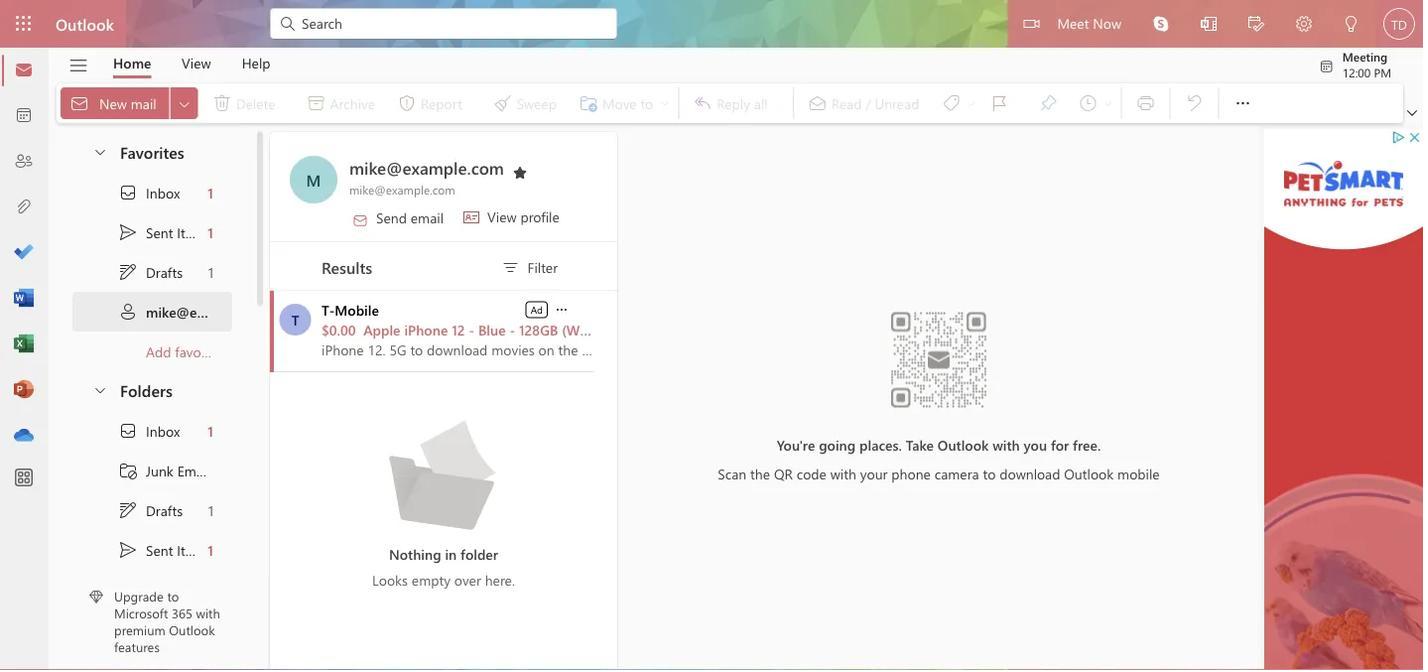 Task type: vqa. For each thing, say whether or not it's contained in the screenshot.
over
yes



Task type: describe. For each thing, give the bounding box(es) containing it.
upgrade
[[114, 588, 164, 605]]

scan
[[718, 464, 747, 482]]

favorites tree item
[[72, 133, 232, 173]]

t mobile image
[[279, 304, 311, 336]]

more apps image
[[14, 469, 34, 488]]

over
[[455, 570, 481, 589]]

in
[[445, 545, 457, 563]]

outlook link
[[56, 0, 114, 48]]

 tree item
[[72, 451, 232, 490]]

send
[[376, 208, 407, 226]]

 button
[[504, 158, 536, 184]]

12:00
[[1343, 64, 1371, 80]]

 inbox for 
[[118, 183, 180, 203]]

features
[[114, 638, 160, 655]]

going
[[819, 436, 856, 454]]

 mike@example.com
[[118, 302, 273, 322]]

favorites
[[120, 141, 184, 162]]

 filter
[[501, 257, 558, 278]]


[[68, 55, 89, 76]]


[[1319, 59, 1335, 74]]

t-
[[322, 300, 335, 319]]

take
[[906, 436, 934, 454]]

 view profile
[[464, 208, 560, 226]]

 button
[[1281, 0, 1328, 50]]

mobile
[[335, 300, 379, 319]]

1 vertical spatial mike@example.com
[[349, 182, 455, 198]]

 for 
[[118, 500, 138, 520]]

microsoft
[[114, 604, 168, 622]]

tags group
[[798, 83, 1117, 123]]

folder
[[461, 545, 498, 563]]


[[1249, 16, 1265, 32]]

to inside "you're going places. take outlook with you for free. scan the qr code with your phone camera to download outlook mobile"
[[983, 464, 996, 482]]

premium
[[114, 621, 166, 639]]

$0.00 apple iphone 12 - blue - 128gb (with 24 monthly payments)
[[322, 320, 743, 339]]

 button
[[1328, 0, 1376, 50]]

2 - from the left
[[510, 320, 515, 339]]

filter
[[528, 257, 558, 276]]

now
[[1093, 13, 1122, 32]]

12
[[452, 320, 465, 339]]

mike@example.com image
[[290, 156, 338, 204]]

2 items from the top
[[177, 541, 210, 559]]

t
[[292, 310, 299, 329]]

profile
[[521, 208, 560, 226]]

looks
[[372, 570, 408, 589]]

upgrade to microsoft 365 with premium outlook features
[[114, 588, 220, 655]]

favorite
[[175, 342, 221, 361]]


[[278, 14, 298, 34]]

folders
[[120, 379, 173, 400]]

m
[[306, 169, 321, 190]]

for
[[1051, 436, 1070, 454]]

empty
[[412, 570, 451, 589]]

tree containing 
[[72, 411, 232, 670]]

365
[[172, 604, 193, 622]]

 tree item for 
[[72, 411, 232, 451]]


[[1201, 16, 1217, 32]]

drafts for 
[[146, 263, 183, 281]]

sent inside favorites tree
[[146, 223, 173, 242]]

meet
[[1058, 13, 1090, 32]]

move & delete group
[[61, 83, 674, 123]]

outlook inside banner
[[56, 13, 114, 34]]

nothing
[[389, 545, 441, 563]]

 button
[[1233, 0, 1281, 50]]

 inbox for 
[[118, 421, 180, 441]]

 for  popup button
[[554, 302, 570, 318]]

 tree item for 
[[72, 173, 232, 212]]

camera
[[935, 464, 980, 482]]

apple
[[364, 320, 401, 339]]

meeting
[[1343, 48, 1388, 64]]

email
[[411, 208, 444, 226]]

with inside the upgrade to microsoft 365 with premium outlook features
[[196, 604, 220, 622]]

message list section
[[270, 132, 743, 669]]

inbox for 
[[146, 422, 180, 440]]

email
[[177, 461, 210, 480]]

free.
[[1073, 436, 1101, 454]]

 inside popup button
[[176, 96, 192, 111]]


[[1024, 16, 1040, 32]]

 button for favorites
[[82, 133, 116, 170]]

 button
[[1224, 83, 1263, 123]]

meet now
[[1058, 13, 1122, 32]]

0 vertical spatial mike@example.com
[[349, 156, 504, 179]]

4 1 from the top
[[208, 422, 213, 440]]

 inside tree
[[118, 540, 138, 560]]

outlook inside the upgrade to microsoft 365 with premium outlook features
[[169, 621, 215, 639]]

to inside the upgrade to microsoft 365 with premium outlook features
[[167, 588, 179, 605]]

 for  dropdown button
[[1234, 93, 1253, 113]]

 button
[[1185, 0, 1233, 50]]

mail image
[[14, 61, 34, 80]]

 for 
[[118, 421, 138, 441]]

you
[[1024, 436, 1048, 454]]

excel image
[[14, 335, 34, 354]]

 tree item for 
[[72, 252, 232, 292]]

pm
[[1375, 64, 1392, 80]]

24
[[601, 320, 617, 339]]

view button
[[167, 48, 226, 78]]

outlook down free.
[[1065, 464, 1114, 482]]

tab list inside mike@example.com application
[[98, 48, 286, 78]]

 for  send email
[[352, 212, 368, 228]]

inbox for 
[[146, 183, 180, 202]]

phone
[[892, 464, 931, 482]]

 sent items 1 for 1st  'tree item' from the bottom of the mike@example.com application
[[118, 540, 213, 560]]

 drafts for 
[[118, 262, 183, 282]]

nothing in folder looks empty over here.
[[372, 545, 515, 589]]

 button
[[170, 87, 198, 119]]


[[512, 164, 528, 180]]

help
[[242, 54, 271, 72]]

m button
[[290, 156, 338, 204]]

1 horizontal spatial with
[[831, 464, 857, 482]]

 for 
[[118, 262, 138, 282]]

 junk email
[[118, 461, 210, 481]]

the
[[751, 464, 771, 482]]

 button
[[1138, 0, 1185, 48]]

(with
[[562, 320, 597, 339]]

code
[[797, 464, 827, 482]]

3 1 from the top
[[208, 263, 213, 281]]

view inside message list section
[[488, 208, 517, 226]]

word image
[[14, 289, 34, 309]]



Task type: locate. For each thing, give the bounding box(es) containing it.
-
[[469, 320, 475, 339], [510, 320, 515, 339]]

powerpoint image
[[14, 380, 34, 400]]

 inbox down folders tree item
[[118, 421, 180, 441]]

sent
[[146, 223, 173, 242], [146, 541, 173, 559]]

add
[[146, 342, 171, 361]]


[[118, 262, 138, 282], [118, 500, 138, 520]]

1  button from the top
[[82, 133, 116, 170]]

 button left folders
[[82, 371, 116, 408]]

folders tree item
[[72, 371, 232, 411]]

blue
[[478, 320, 506, 339]]

2 vertical spatial 
[[92, 382, 108, 398]]

outlook banner
[[0, 0, 1424, 50]]

1 inbox from the top
[[146, 183, 180, 202]]

t-mobile
[[322, 300, 379, 319]]

0 vertical spatial  sent items 1
[[118, 222, 213, 242]]

1 vertical spatial  inbox
[[118, 421, 180, 441]]


[[118, 183, 138, 203], [118, 421, 138, 441]]

0 horizontal spatial to
[[167, 588, 179, 605]]

1 horizontal spatial 
[[352, 212, 368, 228]]

mike@example.com up " send email" on the left of page
[[349, 182, 455, 198]]

1 vertical spatial drafts
[[146, 501, 183, 520]]

drafts up "" tree item
[[146, 263, 183, 281]]

 drafts
[[118, 262, 183, 282], [118, 500, 183, 520]]

2  tree item from the top
[[72, 490, 232, 530]]

 button
[[82, 133, 116, 170], [82, 371, 116, 408]]

calendar image
[[14, 106, 34, 126]]

 drafts down  tree item
[[118, 500, 183, 520]]

 tree item inside favorites tree
[[72, 173, 232, 212]]

 button for folders
[[82, 371, 116, 408]]

 down  in the left bottom of the page
[[118, 500, 138, 520]]

0 vertical spatial view
[[182, 54, 211, 72]]

 sent items 1 inside tree
[[118, 540, 213, 560]]

 tree item up 'upgrade'
[[72, 530, 232, 570]]

0 vertical spatial items
[[177, 223, 210, 242]]

 inbox down the favorites tree item
[[118, 183, 180, 203]]

 inside dropdown button
[[1234, 93, 1253, 113]]

1 vertical spatial items
[[177, 541, 210, 559]]

1 vertical spatial 
[[92, 143, 108, 159]]

0 vertical spatial  tree item
[[72, 212, 232, 252]]

0 vertical spatial  button
[[82, 133, 116, 170]]

1 vertical spatial  drafts
[[118, 500, 183, 520]]

sent down the favorites tree item
[[146, 223, 173, 242]]

premium features image
[[89, 590, 103, 604]]

 inside favorites tree
[[118, 183, 138, 203]]

0 vertical spatial 
[[118, 222, 138, 242]]

 drafts up 
[[118, 262, 183, 282]]

mike@example.com  mike@example.com
[[349, 156, 528, 198]]


[[176, 96, 192, 111], [92, 143, 108, 159], [92, 382, 108, 398]]

 inbox
[[118, 183, 180, 203], [118, 421, 180, 441]]

 new mail
[[70, 93, 157, 113]]

 tree item
[[72, 173, 232, 212], [72, 411, 232, 451]]

 for favorites
[[92, 143, 108, 159]]

 for 
[[118, 183, 138, 203]]

1 vertical spatial 
[[554, 302, 570, 318]]

1 drafts from the top
[[146, 263, 183, 281]]

1 horizontal spatial to
[[983, 464, 996, 482]]

mike@example.com
[[349, 156, 504, 179], [349, 182, 455, 198], [146, 303, 273, 321]]

view right 
[[488, 208, 517, 226]]

6 1 from the top
[[208, 541, 213, 559]]

view inside button
[[182, 54, 211, 72]]

here.
[[485, 570, 515, 589]]

items
[[177, 223, 210, 242], [177, 541, 210, 559]]

home button
[[98, 48, 166, 78]]

tab list
[[98, 48, 286, 78]]

 inside tree
[[118, 421, 138, 441]]

1 vertical spatial to
[[167, 588, 179, 605]]

 tree item inside favorites tree
[[72, 212, 232, 252]]

 down the favorites tree item
[[118, 183, 138, 203]]

mail
[[131, 94, 157, 112]]

2  tree item from the top
[[72, 411, 232, 451]]

 down  new mail
[[92, 143, 108, 159]]

 tree item up 
[[72, 252, 232, 292]]

1  from the top
[[118, 262, 138, 282]]

 inside " send email"
[[352, 212, 368, 228]]

outlook up camera on the bottom right of page
[[938, 436, 989, 454]]

 inside move & delete group
[[70, 93, 89, 113]]

2  from the top
[[118, 500, 138, 520]]

1  from the top
[[118, 222, 138, 242]]

1 vertical spatial  sent items 1
[[118, 540, 213, 560]]

1
[[208, 183, 213, 202], [208, 223, 213, 242], [208, 263, 213, 281], [208, 422, 213, 440], [208, 501, 213, 520], [208, 541, 213, 559]]

 tree item
[[72, 252, 232, 292], [72, 490, 232, 530]]

1 - from the left
[[469, 320, 475, 339]]

items up 365
[[177, 541, 210, 559]]

2 sent from the top
[[146, 541, 173, 559]]

1 vertical spatial  tree item
[[72, 411, 232, 451]]

 tree item
[[72, 292, 273, 332]]

mike@example.com button
[[349, 156, 504, 182]]

files image
[[14, 198, 34, 217]]

 inside popup button
[[554, 302, 570, 318]]

 sent items 1 up "" tree item
[[118, 222, 213, 242]]

0 vertical spatial 
[[118, 183, 138, 203]]

1  sent items 1 from the top
[[118, 222, 213, 242]]

 button down  new mail
[[82, 133, 116, 170]]

drafts inside favorites tree
[[146, 263, 183, 281]]

ad
[[531, 303, 543, 316]]

 button
[[1404, 103, 1422, 123]]


[[501, 258, 521, 278]]

with left you
[[993, 436, 1020, 454]]

view up  popup button
[[182, 54, 211, 72]]

1  tree item from the top
[[72, 173, 232, 212]]

- right 12
[[469, 320, 475, 339]]

 tree item down the favorites tree item
[[72, 212, 232, 252]]

inbox down the favorites tree item
[[146, 183, 180, 202]]

to do image
[[14, 243, 34, 263]]

 tree item down junk
[[72, 490, 232, 530]]

 up 
[[118, 222, 138, 242]]

with down going
[[831, 464, 857, 482]]

0 horizontal spatial 
[[554, 302, 570, 318]]

2  inbox from the top
[[118, 421, 180, 441]]

places.
[[860, 436, 902, 454]]

to right 'upgrade'
[[167, 588, 179, 605]]

 drafts for 
[[118, 500, 183, 520]]

Search field
[[300, 13, 606, 33]]

0 horizontal spatial -
[[469, 320, 475, 339]]


[[118, 222, 138, 242], [118, 540, 138, 560]]

to right camera on the bottom right of page
[[983, 464, 996, 482]]

0 horizontal spatial 
[[70, 93, 89, 113]]

tab list containing home
[[98, 48, 286, 78]]

 sent items 1 up 'upgrade'
[[118, 540, 213, 560]]

tree
[[72, 411, 232, 670]]

mike@example.com up email
[[349, 156, 504, 179]]

junk
[[146, 461, 174, 480]]

0 vertical spatial sent
[[146, 223, 173, 242]]

items inside favorites tree
[[177, 223, 210, 242]]

 up  in the left bottom of the page
[[118, 421, 138, 441]]

0 vertical spatial 
[[1234, 93, 1253, 113]]

 inbox inside favorites tree
[[118, 183, 180, 203]]

1  tree item from the top
[[72, 212, 232, 252]]

1 vertical spatial view
[[488, 208, 517, 226]]

inbox
[[146, 183, 180, 202], [146, 422, 180, 440]]

1 sent from the top
[[146, 223, 173, 242]]

 sent items 1 for  'tree item' inside the favorites tree
[[118, 222, 213, 242]]

2 1 from the top
[[208, 223, 213, 242]]

 sent items 1 inside favorites tree
[[118, 222, 213, 242]]


[[1297, 16, 1313, 32]]

 up 'upgrade'
[[118, 540, 138, 560]]

items up  mike@example.com
[[177, 223, 210, 242]]

 search field
[[270, 0, 618, 45]]

0 vertical spatial  drafts
[[118, 262, 183, 282]]

0 vertical spatial with
[[993, 436, 1020, 454]]

0 vertical spatial 
[[70, 93, 89, 113]]

2  tree item from the top
[[72, 530, 232, 570]]

0 vertical spatial inbox
[[146, 183, 180, 202]]

 tree item for 
[[72, 490, 232, 530]]

 inside favorites tree
[[118, 262, 138, 282]]

1 vertical spatial 
[[118, 500, 138, 520]]

 button inside folders tree item
[[82, 371, 116, 408]]

 right mail
[[176, 96, 192, 111]]

new
[[99, 94, 127, 112]]

outlook
[[56, 13, 114, 34], [938, 436, 989, 454], [1065, 464, 1114, 482], [169, 621, 215, 639]]

mike@example.com application
[[0, 0, 1424, 670]]

 down  dropdown button
[[1234, 93, 1253, 113]]

 inside folders tree item
[[92, 382, 108, 398]]

 button
[[553, 299, 571, 319]]

outlook right premium
[[169, 621, 215, 639]]

inbox up  junk email
[[146, 422, 180, 440]]

qr
[[774, 464, 793, 482]]

 right ad
[[554, 302, 570, 318]]

monthly
[[620, 320, 673, 339]]

 meeting 12:00 pm
[[1319, 48, 1392, 80]]

mike@example.com up 'favorite'
[[146, 303, 273, 321]]

1 vertical spatial sent
[[146, 541, 173, 559]]

 left folders
[[92, 382, 108, 398]]

 button
[[59, 49, 98, 82]]

2 drafts from the top
[[146, 501, 183, 520]]

0 vertical spatial drafts
[[146, 263, 183, 281]]

0 vertical spatial 
[[118, 262, 138, 282]]

1 vertical spatial  tree item
[[72, 530, 232, 570]]

home
[[113, 54, 151, 72]]

1 vertical spatial 
[[352, 212, 368, 228]]


[[118, 461, 138, 481]]

you're going places. take outlook with you for free. scan the qr code with your phone camera to download outlook mobile
[[718, 436, 1160, 482]]

 drafts inside favorites tree
[[118, 262, 183, 282]]

1 vertical spatial 
[[118, 540, 138, 560]]

 for  new mail
[[70, 93, 89, 113]]


[[464, 209, 480, 225]]

 sent items 1
[[118, 222, 213, 242], [118, 540, 213, 560]]

1 vertical spatial inbox
[[146, 422, 180, 440]]

1 horizontal spatial -
[[510, 320, 515, 339]]

 up 
[[118, 262, 138, 282]]

onedrive image
[[14, 426, 34, 446]]

 left send
[[352, 212, 368, 228]]

1 items from the top
[[177, 223, 210, 242]]

1 vertical spatial  tree item
[[72, 490, 232, 530]]

0 vertical spatial  tree item
[[72, 173, 232, 212]]

td image
[[1384, 8, 1416, 40]]

1  inbox from the top
[[118, 183, 180, 203]]

1  tree item from the top
[[72, 252, 232, 292]]

1 vertical spatial  button
[[82, 371, 116, 408]]

1 horizontal spatial 
[[1234, 93, 1253, 113]]

128gb
[[519, 320, 558, 339]]

favorites tree
[[72, 125, 273, 371]]

2  from the top
[[118, 421, 138, 441]]

2 inbox from the top
[[146, 422, 180, 440]]

0 horizontal spatial view
[[182, 54, 211, 72]]

2 vertical spatial with
[[196, 604, 220, 622]]

mobile
[[1118, 464, 1160, 482]]

 for folders
[[92, 382, 108, 398]]

view
[[182, 54, 211, 72], [488, 208, 517, 226]]

0 vertical spatial to
[[983, 464, 996, 482]]

1 horizontal spatial view
[[488, 208, 517, 226]]

 inside favorites tree
[[118, 222, 138, 242]]

mike@example.com inside  mike@example.com
[[146, 303, 273, 321]]


[[118, 302, 138, 322]]

$0.00
[[322, 320, 356, 339]]

your
[[861, 464, 888, 482]]

add favorite
[[146, 342, 221, 361]]

0 vertical spatial  inbox
[[118, 183, 180, 203]]

outlook up  at the top
[[56, 13, 114, 34]]

drafts for 
[[146, 501, 183, 520]]

0 horizontal spatial with
[[196, 604, 220, 622]]

results
[[322, 256, 372, 277]]

inbox inside favorites tree
[[146, 183, 180, 202]]

drafts down  junk email
[[146, 501, 183, 520]]

1  from the top
[[118, 183, 138, 203]]

2 horizontal spatial with
[[993, 436, 1020, 454]]

 tree item up junk
[[72, 411, 232, 451]]

2  sent items 1 from the top
[[118, 540, 213, 560]]


[[1344, 16, 1360, 32]]


[[70, 93, 89, 113], [352, 212, 368, 228]]

 left new
[[70, 93, 89, 113]]

people image
[[14, 152, 34, 172]]

 tree item down favorites
[[72, 173, 232, 212]]

0 vertical spatial  tree item
[[72, 252, 232, 292]]

- right blue
[[510, 320, 515, 339]]

add favorite tree item
[[72, 332, 232, 371]]

download
[[1000, 464, 1061, 482]]

5 1 from the top
[[208, 501, 213, 520]]

 inside tree
[[118, 500, 138, 520]]

 tree item
[[72, 212, 232, 252], [72, 530, 232, 570]]

 send email
[[352, 208, 444, 228]]

1 vertical spatial 
[[118, 421, 138, 441]]

sent up 'upgrade'
[[146, 541, 173, 559]]

 inside the favorites tree item
[[92, 143, 108, 159]]

with right 365
[[196, 604, 220, 622]]

iphone
[[404, 320, 448, 339]]

 button inside the favorites tree item
[[82, 133, 116, 170]]

2  from the top
[[118, 540, 138, 560]]

2  button from the top
[[82, 371, 116, 408]]

1 1 from the top
[[208, 183, 213, 202]]

2  drafts from the top
[[118, 500, 183, 520]]

left-rail-appbar navigation
[[4, 48, 44, 459]]

to
[[983, 464, 996, 482], [167, 588, 179, 605]]

1 vertical spatial with
[[831, 464, 857, 482]]

0 vertical spatial 
[[176, 96, 192, 111]]

2 vertical spatial mike@example.com
[[146, 303, 273, 321]]


[[1154, 16, 1170, 32]]

payments)
[[677, 320, 743, 339]]

you're
[[777, 436, 815, 454]]

1  drafts from the top
[[118, 262, 183, 282]]



